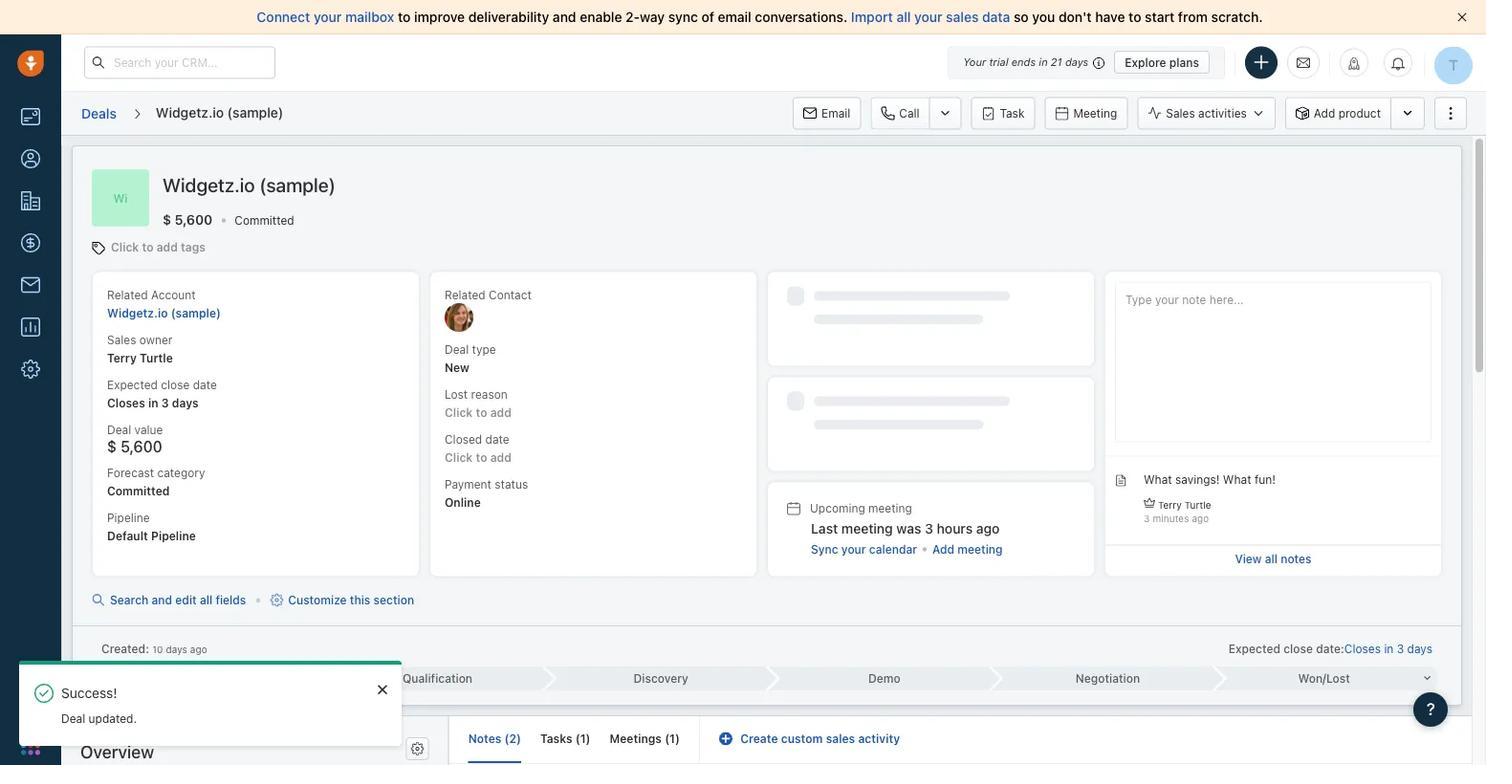 Task type: describe. For each thing, give the bounding box(es) containing it.
qualification link
[[320, 667, 544, 691]]

owner
[[140, 333, 173, 347]]

in for expected close date:
[[1385, 642, 1394, 656]]

1 horizontal spatial lost
[[1327, 672, 1351, 686]]

3 minutes ago
[[1144, 513, 1210, 524]]

0 vertical spatial click
[[111, 241, 139, 254]]

1 horizontal spatial in
[[1039, 56, 1048, 68]]

fun!
[[1255, 473, 1276, 486]]

meetings ( 1 )
[[610, 732, 680, 746]]

way
[[640, 9, 665, 25]]

scratch.
[[1212, 9, 1264, 25]]

upcoming
[[810, 502, 866, 515]]

minutes
[[1153, 513, 1190, 524]]

activity
[[859, 732, 900, 746]]

1 horizontal spatial terry
[[1159, 499, 1182, 510]]

view
[[1236, 552, 1262, 566]]

click for lost reason
[[445, 406, 473, 419]]

negotiation
[[1076, 672, 1141, 686]]

freshworks switcher image
[[21, 736, 40, 755]]

deal value $ 5,600
[[107, 423, 163, 456]]

( for notes
[[505, 732, 510, 746]]

fields
[[216, 594, 246, 607]]

1 what from the left
[[1144, 473, 1173, 486]]

won / lost
[[1299, 672, 1351, 686]]

new link
[[97, 667, 320, 691]]

edit
[[175, 594, 197, 607]]

date inside expected close date closes in 3 days
[[193, 378, 217, 392]]

0 vertical spatial widgetz.io (sample)
[[156, 104, 283, 120]]

what savings! what fun!
[[1144, 473, 1276, 486]]

2 horizontal spatial ago
[[1193, 513, 1210, 524]]

import all your sales data link
[[852, 9, 1014, 25]]

meeting for upcoming
[[869, 502, 913, 515]]

click to add tags
[[111, 241, 206, 254]]

deliverability
[[469, 9, 549, 25]]

committed inside forecast category committed
[[107, 484, 170, 498]]

lost inside lost reason click to add
[[445, 388, 468, 401]]

mng settings image
[[411, 743, 424, 756]]

shim image
[[787, 392, 805, 411]]

closes for expected close date:
[[1345, 642, 1382, 656]]

1 vertical spatial widgetz.io (sample)
[[163, 174, 336, 196]]

meeting for last
[[842, 521, 893, 537]]

add for add product
[[1314, 107, 1336, 120]]

won
[[1299, 672, 1323, 686]]

1 horizontal spatial turtle
[[1185, 499, 1212, 510]]

call button
[[871, 97, 930, 130]]

created:
[[101, 642, 149, 656]]

sync
[[669, 9, 698, 25]]

1 for tasks ( 1 )
[[580, 732, 586, 746]]

0 vertical spatial pipeline
[[107, 511, 150, 525]]

add for lost reason
[[491, 406, 512, 419]]

meeting
[[1074, 107, 1118, 120]]

1 vertical spatial and
[[152, 594, 172, 607]]

improve
[[414, 9, 465, 25]]

sales for sales owner terry turtle
[[107, 333, 136, 347]]

related for related contact
[[445, 288, 486, 302]]

0 vertical spatial add
[[157, 241, 178, 254]]

wi
[[113, 191, 128, 205]]

you
[[1033, 9, 1056, 25]]

updated.
[[89, 712, 137, 726]]

enable
[[580, 9, 622, 25]]

notes
[[468, 732, 502, 746]]

plans
[[1170, 55, 1200, 69]]

expected close date closes in 3 days
[[107, 378, 217, 410]]

days inside created: 10 days ago
[[166, 644, 187, 655]]

customize
[[288, 594, 347, 607]]

forecast
[[107, 466, 154, 480]]

( for meetings
[[665, 732, 670, 746]]

meetings
[[610, 732, 662, 746]]

2 horizontal spatial all
[[1266, 552, 1278, 566]]

1 for meetings ( 1 )
[[670, 732, 676, 746]]

0 vertical spatial and
[[553, 9, 577, 25]]

search
[[110, 594, 149, 607]]

activities
[[1199, 107, 1248, 120]]

0 vertical spatial (sample)
[[227, 104, 283, 120]]

1 vertical spatial new
[[202, 672, 226, 686]]

this
[[350, 594, 371, 607]]

notes
[[1281, 552, 1312, 566]]

deal for $
[[107, 423, 131, 437]]

account
[[151, 288, 196, 302]]

view all notes
[[1236, 552, 1312, 566]]

0 horizontal spatial deal
[[61, 712, 85, 726]]

trial
[[990, 56, 1009, 68]]

email
[[822, 107, 851, 120]]

negotiation link
[[991, 667, 1215, 691]]

status
[[495, 478, 528, 492]]

0 vertical spatial sales
[[946, 9, 979, 25]]

meeting button
[[1045, 97, 1128, 130]]

1 horizontal spatial all
[[897, 9, 911, 25]]

reason
[[471, 388, 508, 401]]

5,600 inside deal value $ 5,600
[[121, 437, 162, 456]]

connect your mailbox to improve deliverability and enable 2-way sync of email conversations. import all your sales data so you don't have to start from scratch.
[[257, 9, 1264, 25]]

forecast category committed
[[107, 466, 205, 498]]

notes ( 2 )
[[468, 732, 522, 746]]

closes for expected close date
[[107, 396, 145, 410]]

days right the date:
[[1408, 642, 1433, 656]]

product
[[1339, 107, 1382, 120]]

sync your calendar link
[[811, 541, 918, 558]]

deal updated.
[[61, 712, 137, 726]]

category
[[157, 466, 205, 480]]

type
[[472, 343, 496, 356]]

contact
[[489, 288, 532, 302]]

email
[[718, 9, 752, 25]]

add product button
[[1286, 97, 1391, 130]]

1 vertical spatial (sample)
[[259, 174, 336, 196]]

demo
[[869, 672, 901, 686]]

2 horizontal spatial your
[[915, 9, 943, 25]]

online
[[445, 496, 481, 509]]

to left start
[[1129, 9, 1142, 25]]

your
[[964, 56, 987, 68]]

0 vertical spatial widgetz.io
[[156, 104, 224, 120]]

demo link
[[767, 667, 991, 691]]

so
[[1014, 9, 1029, 25]]

0 horizontal spatial all
[[200, 594, 213, 607]]

) for tasks ( 1 )
[[586, 732, 591, 746]]

explore plans link
[[1115, 51, 1210, 74]]

closed date click to add
[[445, 433, 512, 464]]

sales activities
[[1167, 107, 1248, 120]]

data
[[983, 9, 1011, 25]]

overview
[[80, 741, 154, 762]]

1 vertical spatial widgetz.io
[[163, 174, 255, 196]]

create
[[741, 732, 778, 746]]

related contact
[[445, 288, 532, 302]]

1 vertical spatial pipeline
[[151, 529, 196, 543]]

date:
[[1317, 642, 1345, 656]]

section
[[374, 594, 414, 607]]

/
[[1323, 672, 1327, 686]]

create custom sales activity link
[[720, 732, 900, 746]]

close image
[[1458, 12, 1468, 22]]

sales for sales activities
[[1167, 107, 1196, 120]]

2 what from the left
[[1224, 473, 1252, 486]]



Task type: vqa. For each thing, say whether or not it's contained in the screenshot.


Task type: locate. For each thing, give the bounding box(es) containing it.
) right the tasks
[[586, 732, 591, 746]]

close image
[[378, 684, 388, 695]]

all right import
[[897, 9, 911, 25]]

1 1 from the left
[[580, 732, 586, 746]]

$ inside deal value $ 5,600
[[107, 437, 117, 456]]

1 horizontal spatial deal
[[107, 423, 131, 437]]

3 inside expected close date closes in 3 days
[[161, 396, 169, 410]]

add up "status"
[[491, 451, 512, 464]]

1 vertical spatial in
[[148, 396, 158, 410]]

0 vertical spatial in
[[1039, 56, 1048, 68]]

to left tags
[[142, 241, 154, 254]]

close for date
[[161, 378, 190, 392]]

add left tags
[[157, 241, 178, 254]]

1 horizontal spatial 5,600
[[175, 212, 213, 228]]

1 horizontal spatial 1
[[670, 732, 676, 746]]

sales left data
[[946, 9, 979, 25]]

add left product
[[1314, 107, 1336, 120]]

2 horizontal spatial in
[[1385, 642, 1394, 656]]

) right notes
[[517, 732, 522, 746]]

add down reason
[[491, 406, 512, 419]]

tasks ( 1 )
[[541, 732, 591, 746]]

expected for expected close date:
[[1229, 642, 1281, 656]]

deal inside deal type new
[[445, 343, 469, 356]]

customize this section link
[[270, 592, 414, 609]]

0 vertical spatial $
[[163, 212, 171, 228]]

days right "21"
[[1066, 56, 1089, 68]]

1 vertical spatial click
[[445, 406, 473, 419]]

ago up 'new' link
[[190, 644, 207, 655]]

(
[[505, 732, 510, 746], [576, 732, 580, 746], [665, 732, 670, 746]]

customize this section
[[288, 594, 414, 607]]

deal left type at the left of page
[[445, 343, 469, 356]]

date inside closed date click to add
[[486, 433, 510, 446]]

5,600 up tags
[[175, 212, 213, 228]]

your left 'mailbox'
[[314, 9, 342, 25]]

what up terry turtle
[[1144, 473, 1173, 486]]

( for tasks
[[576, 732, 580, 746]]

add product
[[1314, 107, 1382, 120]]

days inside expected close date closes in 3 days
[[172, 396, 199, 410]]

1 horizontal spatial your
[[842, 542, 867, 556]]

click down 'closed'
[[445, 451, 473, 464]]

your for mailbox
[[314, 9, 342, 25]]

0 horizontal spatial (
[[505, 732, 510, 746]]

0 horizontal spatial add
[[933, 542, 955, 556]]

1 vertical spatial meeting
[[842, 521, 893, 537]]

last meeting was 3 hours ago
[[811, 521, 1000, 537]]

1 horizontal spatial add
[[1314, 107, 1336, 120]]

closes up won / lost
[[1345, 642, 1382, 656]]

widgetz.io (sample) down search your crm... text field
[[156, 104, 283, 120]]

your inside sync your calendar link
[[842, 542, 867, 556]]

0 vertical spatial close
[[161, 378, 190, 392]]

3 ( from the left
[[665, 732, 670, 746]]

your for calendar
[[842, 542, 867, 556]]

0 horizontal spatial terry
[[107, 351, 137, 364]]

widgetz.io (sample) link
[[107, 306, 221, 319]]

date right 'closed'
[[486, 433, 510, 446]]

new up lost reason click to add
[[445, 361, 470, 374]]

tags
[[181, 241, 206, 254]]

0 horizontal spatial ago
[[190, 644, 207, 655]]

expected for expected close date
[[107, 378, 158, 392]]

custom
[[781, 732, 823, 746]]

1
[[580, 732, 586, 746], [670, 732, 676, 746]]

1 horizontal spatial date
[[486, 433, 510, 446]]

( right notes
[[505, 732, 510, 746]]

2 vertical spatial deal
[[61, 712, 85, 726]]

2 related from the left
[[445, 288, 486, 302]]

1 vertical spatial $
[[107, 437, 117, 456]]

add inside button
[[1314, 107, 1336, 120]]

1 vertical spatial close
[[1284, 642, 1314, 656]]

related left contact
[[445, 288, 486, 302]]

email image
[[1297, 55, 1311, 71]]

sales left activity in the right bottom of the page
[[826, 732, 856, 746]]

discovery link
[[544, 667, 767, 691]]

0 horizontal spatial $
[[107, 437, 117, 456]]

new inside deal type new
[[445, 361, 470, 374]]

terry up expected close date closes in 3 days
[[107, 351, 137, 364]]

your right import
[[915, 9, 943, 25]]

1 horizontal spatial related
[[445, 288, 486, 302]]

0 horizontal spatial what
[[1144, 473, 1173, 486]]

0 vertical spatial terry
[[107, 351, 137, 364]]

hours
[[937, 521, 973, 537]]

sales activities button
[[1138, 97, 1286, 130], [1138, 97, 1276, 130]]

close down owner
[[161, 378, 190, 392]]

deals
[[81, 105, 117, 121]]

sync your calendar
[[811, 542, 918, 556]]

related inside related account widgetz.io (sample)
[[107, 288, 148, 302]]

close for date:
[[1284, 642, 1314, 656]]

don't
[[1059, 9, 1092, 25]]

widgetz.io (sample) up $ 5,600
[[163, 174, 336, 196]]

click inside closed date click to add
[[445, 451, 473, 464]]

2
[[510, 732, 517, 746]]

new down created: 10 days ago
[[202, 672, 226, 686]]

of
[[702, 9, 715, 25]]

3 right was
[[925, 521, 934, 537]]

0 vertical spatial meeting
[[869, 502, 913, 515]]

turtle inside sales owner terry turtle
[[140, 351, 173, 364]]

ends
[[1012, 56, 1036, 68]]

2 vertical spatial (sample)
[[171, 306, 221, 319]]

new
[[445, 361, 470, 374], [202, 672, 226, 686]]

click down wi
[[111, 241, 139, 254]]

2 ( from the left
[[576, 732, 580, 746]]

sales
[[946, 9, 979, 25], [826, 732, 856, 746]]

terry inside sales owner terry turtle
[[107, 351, 137, 364]]

ago up add meeting
[[977, 521, 1000, 537]]

your trial ends in 21 days
[[964, 56, 1089, 68]]

add inside closed date click to add
[[491, 451, 512, 464]]

date
[[193, 378, 217, 392], [486, 433, 510, 446]]

click inside lost reason click to add
[[445, 406, 473, 419]]

search and edit all fields link
[[92, 592, 246, 609]]

pipeline up default
[[107, 511, 150, 525]]

expected
[[107, 378, 158, 392], [1229, 642, 1281, 656]]

in for expected close date
[[148, 396, 158, 410]]

3 ) from the left
[[676, 732, 680, 746]]

related for related account widgetz.io (sample)
[[107, 288, 148, 302]]

(sample) inside related account widgetz.io (sample)
[[171, 306, 221, 319]]

in left "21"
[[1039, 56, 1048, 68]]

1 vertical spatial lost
[[1327, 672, 1351, 686]]

sales inside sales owner terry turtle
[[107, 333, 136, 347]]

2 ) from the left
[[586, 732, 591, 746]]

widgetz.io up $ 5,600
[[163, 174, 255, 196]]

expected down sales owner terry turtle
[[107, 378, 158, 392]]

widgetz.io down search your crm... text field
[[156, 104, 224, 120]]

1 horizontal spatial sales
[[1167, 107, 1196, 120]]

and left edit
[[152, 594, 172, 607]]

and
[[553, 9, 577, 25], [152, 594, 172, 607]]

3 up value
[[161, 396, 169, 410]]

0 vertical spatial 5,600
[[175, 212, 213, 228]]

closes
[[107, 396, 145, 410], [1345, 642, 1382, 656]]

turtle up the 3 minutes ago
[[1185, 499, 1212, 510]]

deals link
[[80, 98, 118, 128]]

related up widgetz.io (sample) link
[[107, 288, 148, 302]]

0 vertical spatial committed
[[235, 214, 294, 227]]

1 horizontal spatial $
[[163, 212, 171, 228]]

ago
[[1193, 513, 1210, 524], [977, 521, 1000, 537], [190, 644, 207, 655]]

) for meetings ( 1 )
[[676, 732, 680, 746]]

2 vertical spatial all
[[200, 594, 213, 607]]

task
[[1000, 107, 1025, 120]]

1 related from the left
[[107, 288, 148, 302]]

0 vertical spatial turtle
[[140, 351, 173, 364]]

0 horizontal spatial 5,600
[[121, 437, 162, 456]]

$ up forecast
[[107, 437, 117, 456]]

and left enable
[[553, 9, 577, 25]]

connect
[[257, 9, 310, 25]]

value
[[135, 423, 163, 437]]

related
[[107, 288, 148, 302], [445, 288, 486, 302]]

was
[[897, 521, 922, 537]]

closes inside expected close date closes in 3 days
[[107, 396, 145, 410]]

1 horizontal spatial committed
[[235, 214, 294, 227]]

meeting up 'sync your calendar'
[[842, 521, 893, 537]]

days right 10
[[166, 644, 187, 655]]

closes up value
[[107, 396, 145, 410]]

explore plans
[[1125, 55, 1200, 69]]

tasks
[[541, 732, 573, 746]]

from
[[1179, 9, 1208, 25]]

to for connect your mailbox to improve deliverability and enable 2-way sync of email conversations. import all your sales data so you don't have to start from scratch.
[[398, 9, 411, 25]]

pipeline right default
[[151, 529, 196, 543]]

days down owner
[[172, 396, 199, 410]]

to for closed date click to add
[[476, 451, 487, 464]]

meeting inside "link"
[[958, 542, 1003, 556]]

committed right $ 5,600
[[235, 214, 294, 227]]

date down widgetz.io (sample) link
[[193, 378, 217, 392]]

to for lost reason click to add
[[476, 406, 487, 419]]

1 horizontal spatial pipeline
[[151, 529, 196, 543]]

all
[[897, 9, 911, 25], [1266, 552, 1278, 566], [200, 594, 213, 607]]

sales left the activities
[[1167, 107, 1196, 120]]

1 horizontal spatial (
[[576, 732, 580, 746]]

committed
[[235, 214, 294, 227], [107, 484, 170, 498]]

ago down terry turtle
[[1193, 513, 1210, 524]]

3 right the date:
[[1398, 642, 1405, 656]]

) for notes ( 2 )
[[517, 732, 522, 746]]

1 vertical spatial sales
[[826, 732, 856, 746]]

mailbox
[[345, 9, 395, 25]]

2 vertical spatial in
[[1385, 642, 1394, 656]]

deal left value
[[107, 423, 131, 437]]

meeting up last meeting was 3 hours ago
[[869, 502, 913, 515]]

shim image
[[787, 287, 805, 306]]

)
[[517, 732, 522, 746], [586, 732, 591, 746], [676, 732, 680, 746]]

lost left reason
[[445, 388, 468, 401]]

add
[[157, 241, 178, 254], [491, 406, 512, 419], [491, 451, 512, 464]]

0 horizontal spatial pipeline
[[107, 511, 150, 525]]

2 horizontal spatial )
[[676, 732, 680, 746]]

view all notes link
[[1236, 551, 1312, 567]]

lost
[[445, 388, 468, 401], [1327, 672, 1351, 686]]

deal for new
[[445, 343, 469, 356]]

0 horizontal spatial turtle
[[140, 351, 173, 364]]

( right meetings
[[665, 732, 670, 746]]

1 horizontal spatial ago
[[977, 521, 1000, 537]]

0 vertical spatial add
[[1314, 107, 1336, 120]]

0 horizontal spatial closes
[[107, 396, 145, 410]]

expected left the date:
[[1229, 642, 1281, 656]]

close inside expected close date closes in 3 days
[[161, 378, 190, 392]]

0 horizontal spatial )
[[517, 732, 522, 746]]

0 vertical spatial all
[[897, 9, 911, 25]]

2 vertical spatial meeting
[[958, 542, 1003, 556]]

close left the date:
[[1284, 642, 1314, 656]]

turtle
[[140, 351, 173, 364], [1185, 499, 1212, 510]]

click for closed date
[[445, 451, 473, 464]]

widgetz.io up owner
[[107, 306, 168, 319]]

0 vertical spatial sales
[[1167, 107, 1196, 120]]

what left 'fun!'
[[1224, 473, 1252, 486]]

0 vertical spatial expected
[[107, 378, 158, 392]]

1 right meetings
[[670, 732, 676, 746]]

1 vertical spatial date
[[486, 433, 510, 446]]

last
[[811, 521, 838, 537]]

2 vertical spatial click
[[445, 451, 473, 464]]

deal type new
[[445, 343, 496, 374]]

5,600 down value
[[121, 437, 162, 456]]

meeting for add
[[958, 542, 1003, 556]]

add down hours
[[933, 542, 955, 556]]

0 horizontal spatial and
[[152, 594, 172, 607]]

0 horizontal spatial date
[[193, 378, 217, 392]]

2 vertical spatial widgetz.io
[[107, 306, 168, 319]]

widgetz.io
[[156, 104, 224, 120], [163, 174, 255, 196], [107, 306, 168, 319]]

1 vertical spatial terry
[[1159, 499, 1182, 510]]

all right edit
[[200, 594, 213, 607]]

discovery
[[634, 672, 689, 686]]

to down reason
[[476, 406, 487, 419]]

2 1 from the left
[[670, 732, 676, 746]]

to down 'closed'
[[476, 451, 487, 464]]

21
[[1051, 56, 1063, 68]]

all right view
[[1266, 552, 1278, 566]]

payment
[[445, 478, 492, 492]]

deal inside deal value $ 5,600
[[107, 423, 131, 437]]

add for add meeting
[[933, 542, 955, 556]]

0 vertical spatial new
[[445, 361, 470, 374]]

in up value
[[148, 396, 158, 410]]

0 horizontal spatial committed
[[107, 484, 170, 498]]

) right meetings
[[676, 732, 680, 746]]

to inside lost reason click to add
[[476, 406, 487, 419]]

0 horizontal spatial your
[[314, 9, 342, 25]]

0 horizontal spatial expected
[[107, 378, 158, 392]]

click up 'closed'
[[445, 406, 473, 419]]

10
[[152, 644, 163, 655]]

add for closed date
[[491, 451, 512, 464]]

1 vertical spatial deal
[[107, 423, 131, 437]]

upcoming meeting
[[810, 502, 913, 515]]

1 horizontal spatial expected
[[1229, 642, 1281, 656]]

1 vertical spatial turtle
[[1185, 499, 1212, 510]]

expected inside expected close date closes in 3 days
[[107, 378, 158, 392]]

terry up minutes
[[1159, 499, 1182, 510]]

add inside "link"
[[933, 542, 955, 556]]

(sample)
[[227, 104, 283, 120], [259, 174, 336, 196], [171, 306, 221, 319]]

1 vertical spatial expected
[[1229, 642, 1281, 656]]

turtle down owner
[[140, 351, 173, 364]]

to right 'mailbox'
[[398, 9, 411, 25]]

to inside closed date click to add
[[476, 451, 487, 464]]

add meeting
[[933, 542, 1003, 556]]

connect your mailbox link
[[257, 9, 398, 25]]

0 horizontal spatial related
[[107, 288, 148, 302]]

0 horizontal spatial sales
[[826, 732, 856, 746]]

deal down success!
[[61, 712, 85, 726]]

explore
[[1125, 55, 1167, 69]]

add meeting link
[[933, 541, 1003, 558]]

1 ( from the left
[[505, 732, 510, 746]]

0 horizontal spatial close
[[161, 378, 190, 392]]

1 vertical spatial committed
[[107, 484, 170, 498]]

task button
[[972, 97, 1036, 130]]

committed down forecast
[[107, 484, 170, 498]]

terry
[[107, 351, 137, 364], [1159, 499, 1182, 510]]

$ up click to add tags at the left top of the page
[[163, 212, 171, 228]]

1 horizontal spatial new
[[445, 361, 470, 374]]

sales left owner
[[107, 333, 136, 347]]

1 horizontal spatial close
[[1284, 642, 1314, 656]]

1 ) from the left
[[517, 732, 522, 746]]

widgetz.io inside related account widgetz.io (sample)
[[107, 306, 168, 319]]

0 horizontal spatial in
[[148, 396, 158, 410]]

1 horizontal spatial sales
[[946, 9, 979, 25]]

add inside lost reason click to add
[[491, 406, 512, 419]]

1 vertical spatial 5,600
[[121, 437, 162, 456]]

conversations.
[[755, 9, 848, 25]]

1 vertical spatial closes
[[1345, 642, 1382, 656]]

lost right won
[[1327, 672, 1351, 686]]

have
[[1096, 9, 1126, 25]]

( right the tasks
[[576, 732, 580, 746]]

your right the 'sync'
[[842, 542, 867, 556]]

deal
[[445, 343, 469, 356], [107, 423, 131, 437], [61, 712, 85, 726]]

in inside expected close date closes in 3 days
[[148, 396, 158, 410]]

2 horizontal spatial deal
[[445, 343, 469, 356]]

1 vertical spatial add
[[491, 406, 512, 419]]

1 horizontal spatial what
[[1224, 473, 1252, 486]]

search and edit all fields
[[110, 594, 246, 607]]

1 horizontal spatial and
[[553, 9, 577, 25]]

created: 10 days ago
[[101, 642, 207, 656]]

pipeline default pipeline
[[107, 511, 196, 543]]

Search your CRM... text field
[[84, 46, 276, 79]]

0 horizontal spatial sales
[[107, 333, 136, 347]]

meeting down hours
[[958, 542, 1003, 556]]

1 right the tasks
[[580, 732, 586, 746]]

ago inside created: 10 days ago
[[190, 644, 207, 655]]

0 vertical spatial closes
[[107, 396, 145, 410]]

3 left minutes
[[1144, 513, 1151, 524]]

1 vertical spatial sales
[[107, 333, 136, 347]]

in right the date:
[[1385, 642, 1394, 656]]

create custom sales activity
[[741, 732, 900, 746]]



